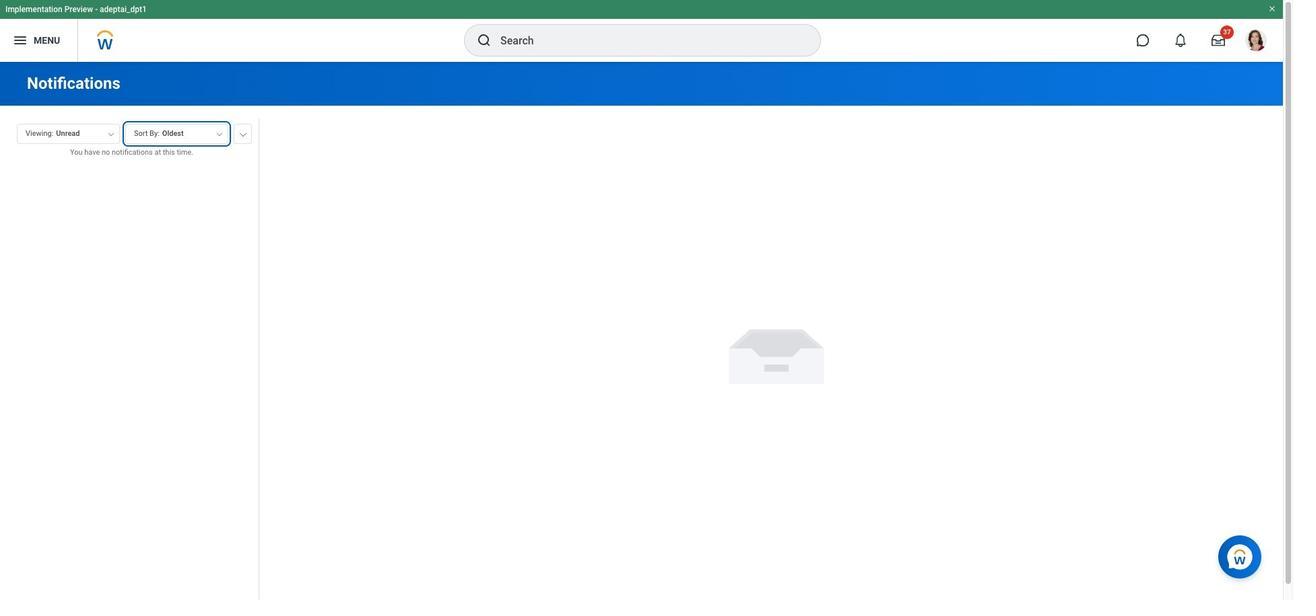 Task type: locate. For each thing, give the bounding box(es) containing it.
main content
[[0, 62, 1283, 601]]

more image
[[239, 130, 247, 137]]

banner
[[0, 0, 1283, 62]]

tab panel
[[0, 118, 259, 601]]

notifications large image
[[1174, 34, 1188, 47]]



Task type: vqa. For each thing, say whether or not it's contained in the screenshot.
tenth create new pdf button from the top of the page
no



Task type: describe. For each thing, give the bounding box(es) containing it.
profile logan mcneil image
[[1246, 30, 1267, 54]]

reading pane region
[[269, 106, 1283, 601]]

inbox large image
[[1212, 34, 1226, 47]]

inbox items list box
[[0, 168, 259, 601]]

Search Workday  search field
[[501, 26, 793, 55]]

justify image
[[12, 32, 28, 49]]

close environment banner image
[[1269, 5, 1277, 13]]

search image
[[476, 32, 493, 49]]



